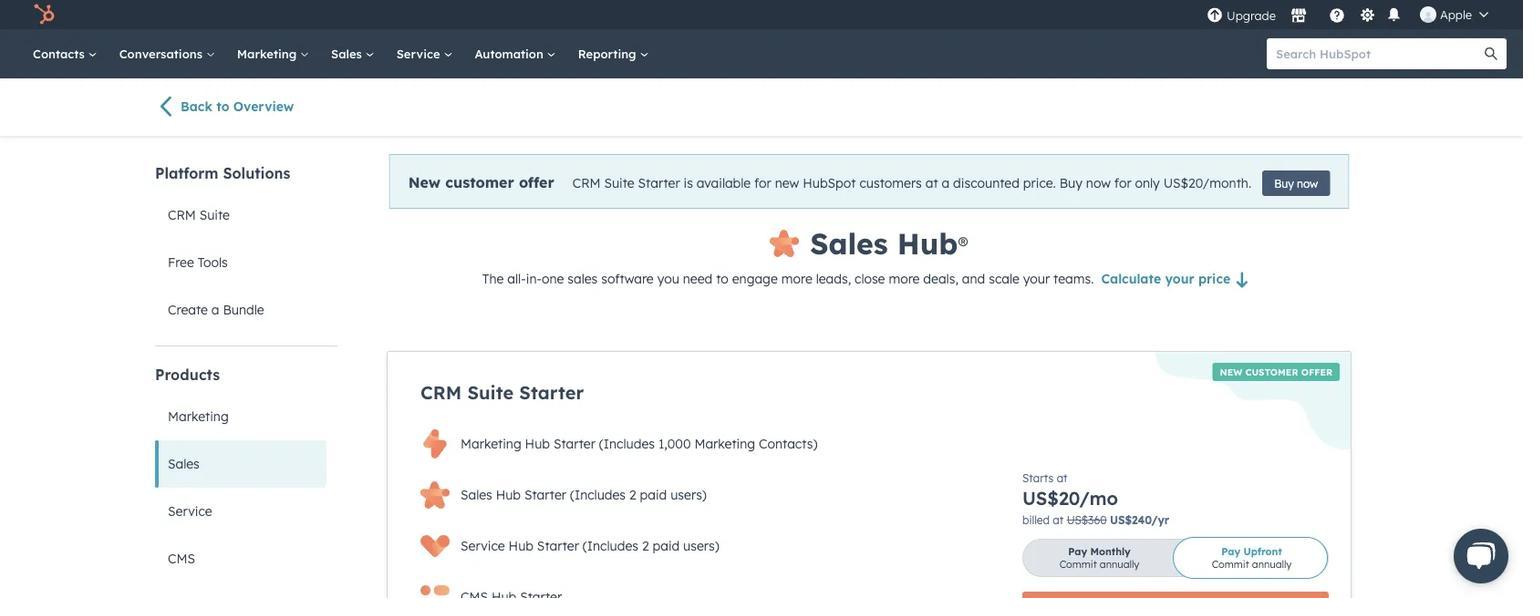 Task type: describe. For each thing, give the bounding box(es) containing it.
reporting link
[[567, 29, 660, 78]]

need
[[683, 271, 713, 287]]

/yr
[[1152, 513, 1170, 527]]

the all-in-one sales software you need to engage more leads, close more deals, and scale your teams.
[[483, 271, 1095, 287]]

products
[[155, 366, 220, 384]]

price.
[[1024, 175, 1057, 191]]

us$240
[[1111, 513, 1152, 527]]

hubspot image
[[33, 4, 55, 26]]

1 more from the left
[[782, 271, 813, 287]]

create a bundle link
[[155, 287, 327, 334]]

apple lee image
[[1421, 6, 1437, 23]]

menu containing apple
[[1205, 0, 1502, 29]]

starter inside new customer offer crm suite starter
[[520, 381, 584, 404]]

deals,
[[924, 271, 959, 287]]

paid for sales hub starter (includes 2 paid users)
[[640, 487, 667, 503]]

tools
[[198, 255, 228, 271]]

annually for pay monthly
[[1100, 558, 1140, 571]]

starter for crm
[[638, 175, 680, 191]]

new
[[409, 174, 441, 192]]

sales inside 'products' element
[[168, 456, 200, 472]]

platform solutions element
[[155, 163, 338, 334]]

users) for service hub starter (includes 2 paid users)
[[684, 538, 720, 554]]

apple
[[1441, 7, 1473, 22]]

only
[[1136, 175, 1160, 191]]

free tools
[[168, 255, 228, 271]]

users) for sales hub starter (includes 2 paid users)
[[671, 487, 707, 503]]

back to overview button
[[155, 95, 338, 121]]

1 your from the left
[[1024, 271, 1050, 287]]

crm suite starter is available for new hubspot customers at a discounted price. buy now for only us$20 /month.
[[573, 175, 1252, 191]]

conversations
[[119, 46, 206, 61]]

scale
[[989, 271, 1020, 287]]

to inside 'button'
[[216, 98, 230, 114]]

available
[[697, 175, 751, 191]]

new customer offer
[[409, 174, 555, 192]]

discounted
[[954, 175, 1020, 191]]

buy inside button
[[1275, 177, 1295, 190]]

starter for service
[[537, 538, 579, 554]]

cms
[[168, 551, 195, 567]]

us$360
[[1067, 513, 1107, 527]]

hub for sales hub ®
[[898, 225, 958, 262]]

upgrade
[[1227, 8, 1277, 23]]

buy now
[[1275, 177, 1319, 190]]

bundle
[[223, 302, 264, 318]]

1 vertical spatial a
[[212, 302, 219, 318]]

commit for pay monthly
[[1060, 558, 1098, 571]]

contacts
[[33, 46, 88, 61]]

hub for marketing hub starter (includes 1,000 marketing contacts)
[[525, 436, 550, 452]]

back
[[181, 98, 213, 114]]

sales hub ®
[[810, 225, 969, 262]]

service inside sales hub 'main content'
[[461, 538, 505, 554]]

hubspot
[[803, 175, 856, 191]]

upgrade image
[[1207, 8, 1224, 24]]

now inside button
[[1298, 177, 1319, 190]]

commit for pay upfront
[[1212, 558, 1250, 571]]

apple button
[[1410, 0, 1500, 29]]

to inside sales hub 'main content'
[[716, 271, 729, 287]]

offer
[[519, 174, 555, 192]]

platform solutions
[[155, 164, 290, 183]]

offer
[[1302, 366, 1333, 378]]

service inside 'products' element
[[168, 504, 212, 520]]

create
[[168, 302, 208, 318]]

engage
[[732, 271, 778, 287]]

and
[[963, 271, 986, 287]]

/month.
[[1203, 175, 1252, 191]]

crm inside new customer offer crm suite starter
[[421, 381, 462, 404]]

/mo
[[1080, 487, 1119, 510]]

price
[[1199, 271, 1231, 287]]

leads,
[[816, 271, 851, 287]]

pay monthly commit annually
[[1060, 546, 1140, 571]]

0 vertical spatial at
[[926, 175, 939, 191]]

notifications button
[[1383, 5, 1406, 24]]

us$20 inside starts at us$20 /mo billed at us$360 us$240 /yr
[[1023, 487, 1080, 510]]

buy now button
[[1263, 171, 1331, 196]]

free
[[168, 255, 194, 271]]

calculate your price button
[[1102, 271, 1257, 287]]

Search HubSpot search field
[[1268, 38, 1491, 69]]

you
[[658, 271, 680, 287]]

new customer offer crm suite starter
[[421, 366, 1333, 404]]

marketing inside 'products' element
[[168, 409, 229, 425]]

automation link
[[464, 29, 567, 78]]

your inside button
[[1166, 271, 1195, 287]]

pay for pay upfront
[[1222, 546, 1241, 558]]

cms link
[[155, 536, 327, 583]]

®
[[958, 231, 969, 256]]

reporting
[[578, 46, 640, 61]]

one
[[542, 271, 564, 287]]

calculate your price
[[1102, 271, 1231, 287]]

marketing link inside 'products' element
[[155, 393, 327, 441]]

conversations link
[[108, 29, 226, 78]]

back to overview
[[181, 98, 294, 114]]

pay for pay monthly
[[1069, 546, 1088, 558]]

(includes for service
[[583, 538, 639, 554]]

(includes for sales
[[570, 487, 626, 503]]

suite for crm suite
[[200, 207, 230, 223]]

starter for sales
[[525, 487, 567, 503]]



Task type: locate. For each thing, give the bounding box(es) containing it.
0 horizontal spatial 2
[[630, 487, 637, 503]]

0 horizontal spatial suite
[[200, 207, 230, 223]]

annually for pay upfront
[[1253, 558, 1292, 571]]

1 horizontal spatial crm
[[421, 381, 462, 404]]

2 horizontal spatial crm
[[573, 175, 601, 191]]

crm for crm suite starter is available for new hubspot customers at a discounted price. buy now for only us$20 /month.
[[573, 175, 601, 191]]

all-
[[508, 271, 526, 287]]

0 vertical spatial 2
[[630, 487, 637, 503]]

contacts)
[[759, 436, 818, 452]]

suite inside platform solutions element
[[200, 207, 230, 223]]

sales hub main content
[[387, 154, 1352, 599]]

commit inside pay monthly commit annually
[[1060, 558, 1098, 571]]

0 horizontal spatial a
[[212, 302, 219, 318]]

1 horizontal spatial 2
[[642, 538, 649, 554]]

0 horizontal spatial pay
[[1069, 546, 1088, 558]]

0 vertical spatial paid
[[640, 487, 667, 503]]

free tools link
[[155, 239, 327, 287]]

2 for sales hub starter (includes 2 paid users)
[[630, 487, 637, 503]]

marketing link up overview
[[226, 29, 320, 78]]

a left discounted
[[942, 175, 950, 191]]

2 annually from the left
[[1253, 558, 1292, 571]]

pay
[[1069, 546, 1088, 558], [1222, 546, 1241, 558]]

2 horizontal spatial service
[[461, 538, 505, 554]]

1 vertical spatial crm
[[168, 207, 196, 223]]

close
[[855, 271, 886, 287]]

1 vertical spatial marketing link
[[155, 393, 327, 441]]

2 for from the left
[[1115, 175, 1132, 191]]

service
[[397, 46, 444, 61], [168, 504, 212, 520], [461, 538, 505, 554]]

(includes up service hub starter (includes 2 paid users)
[[570, 487, 626, 503]]

software
[[602, 271, 654, 287]]

1 vertical spatial to
[[716, 271, 729, 287]]

crm suite
[[168, 207, 230, 223]]

1 vertical spatial service
[[168, 504, 212, 520]]

more right the close
[[889, 271, 920, 287]]

in-
[[526, 271, 542, 287]]

2 vertical spatial at
[[1053, 513, 1064, 527]]

chat widget region
[[1425, 511, 1524, 599]]

crm suite link
[[155, 192, 327, 239]]

buy
[[1060, 175, 1083, 191], [1275, 177, 1295, 190]]

(includes
[[599, 436, 655, 452], [570, 487, 626, 503], [583, 538, 639, 554]]

1 vertical spatial users)
[[684, 538, 720, 554]]

1 horizontal spatial pay
[[1222, 546, 1241, 558]]

us$20
[[1164, 175, 1203, 191], [1023, 487, 1080, 510]]

marketing hub starter (includes 1,000 marketing contacts)
[[461, 436, 818, 452]]

2 vertical spatial suite
[[468, 381, 514, 404]]

the
[[483, 271, 504, 287]]

paid for service hub starter (includes 2 paid users)
[[653, 538, 680, 554]]

teams.
[[1054, 271, 1095, 287]]

starter
[[638, 175, 680, 191], [520, 381, 584, 404], [554, 436, 596, 452], [525, 487, 567, 503], [537, 538, 579, 554]]

1 vertical spatial (includes
[[570, 487, 626, 503]]

marketing link down products
[[155, 393, 327, 441]]

2 vertical spatial service
[[461, 538, 505, 554]]

1 horizontal spatial suite
[[468, 381, 514, 404]]

0 vertical spatial a
[[942, 175, 950, 191]]

customers
[[860, 175, 922, 191]]

help image
[[1330, 8, 1346, 25]]

0 vertical spatial crm
[[573, 175, 601, 191]]

0 horizontal spatial service
[[168, 504, 212, 520]]

hub for service hub starter (includes 2 paid users)
[[509, 538, 534, 554]]

hubspot link
[[22, 4, 68, 26]]

settings link
[[1357, 5, 1380, 24]]

contacts link
[[22, 29, 108, 78]]

overview
[[233, 98, 294, 114]]

pay inside pay monthly commit annually
[[1069, 546, 1088, 558]]

(includes left 1,000
[[599, 436, 655, 452]]

2 more from the left
[[889, 271, 920, 287]]

hub for sales hub starter (includes 2 paid users)
[[496, 487, 521, 503]]

suite
[[604, 175, 635, 191], [200, 207, 230, 223], [468, 381, 514, 404]]

more left leads,
[[782, 271, 813, 287]]

annually
[[1100, 558, 1140, 571], [1253, 558, 1292, 571]]

1 horizontal spatial us$20
[[1164, 175, 1203, 191]]

marketing link
[[226, 29, 320, 78], [155, 393, 327, 441]]

2 for service hub starter (includes 2 paid users)
[[642, 538, 649, 554]]

1 vertical spatial suite
[[200, 207, 230, 223]]

0 vertical spatial service
[[397, 46, 444, 61]]

now
[[1087, 175, 1111, 191], [1298, 177, 1319, 190]]

0 vertical spatial suite
[[604, 175, 635, 191]]

hub
[[898, 225, 958, 262], [525, 436, 550, 452], [496, 487, 521, 503], [509, 538, 534, 554]]

1 vertical spatial service link
[[155, 488, 327, 536]]

calculate
[[1102, 271, 1162, 287]]

2 commit from the left
[[1212, 558, 1250, 571]]

1 horizontal spatial service link
[[386, 29, 464, 78]]

2 vertical spatial (includes
[[583, 538, 639, 554]]

crm inside platform solutions element
[[168, 207, 196, 223]]

crm for crm suite
[[168, 207, 196, 223]]

1 horizontal spatial your
[[1166, 271, 1195, 287]]

1 vertical spatial us$20
[[1023, 487, 1080, 510]]

notifications image
[[1387, 8, 1403, 24]]

0 horizontal spatial more
[[782, 271, 813, 287]]

0 vertical spatial marketing link
[[226, 29, 320, 78]]

0 vertical spatial users)
[[671, 487, 707, 503]]

1 horizontal spatial to
[[716, 271, 729, 287]]

1 horizontal spatial for
[[1115, 175, 1132, 191]]

new
[[1221, 366, 1243, 378]]

commit
[[1060, 558, 1098, 571], [1212, 558, 1250, 571]]

buy right /month.
[[1275, 177, 1295, 190]]

now left only
[[1087, 175, 1111, 191]]

pay upfront commit annually
[[1212, 546, 1292, 571]]

create a bundle
[[168, 302, 264, 318]]

paid
[[640, 487, 667, 503], [653, 538, 680, 554]]

1 horizontal spatial commit
[[1212, 558, 1250, 571]]

search image
[[1486, 47, 1498, 60]]

crm
[[573, 175, 601, 191], [168, 207, 196, 223], [421, 381, 462, 404]]

platform
[[155, 164, 219, 183]]

0 horizontal spatial commit
[[1060, 558, 1098, 571]]

customer
[[446, 174, 514, 192]]

menu
[[1205, 0, 1502, 29]]

0 vertical spatial sales link
[[320, 29, 386, 78]]

marketplaces image
[[1291, 8, 1308, 25]]

2
[[630, 487, 637, 503], [642, 538, 649, 554]]

help button
[[1322, 5, 1353, 25]]

sales hub starter (includes 2 paid users)
[[461, 487, 707, 503]]

0 horizontal spatial now
[[1087, 175, 1111, 191]]

1 horizontal spatial a
[[942, 175, 950, 191]]

0 horizontal spatial crm
[[168, 207, 196, 223]]

us$20 right only
[[1164, 175, 1203, 191]]

pay inside pay upfront commit annually
[[1222, 546, 1241, 558]]

customer
[[1246, 366, 1299, 378]]

0 horizontal spatial your
[[1024, 271, 1050, 287]]

starts
[[1023, 471, 1054, 485]]

to right need
[[716, 271, 729, 287]]

1 vertical spatial sales link
[[155, 441, 327, 488]]

your left price
[[1166, 271, 1195, 287]]

0 vertical spatial (includes
[[599, 436, 655, 452]]

(includes for marketing
[[599, 436, 655, 452]]

2 your from the left
[[1166, 271, 1195, 287]]

us$20 down starts
[[1023, 487, 1080, 510]]

0 vertical spatial us$20
[[1164, 175, 1203, 191]]

for left new in the top of the page
[[755, 175, 772, 191]]

billed
[[1023, 513, 1050, 527]]

1 horizontal spatial annually
[[1253, 558, 1292, 571]]

1 vertical spatial paid
[[653, 538, 680, 554]]

1 horizontal spatial more
[[889, 271, 920, 287]]

a inside 'main content'
[[942, 175, 950, 191]]

at right customers
[[926, 175, 939, 191]]

2 horizontal spatial suite
[[604, 175, 635, 191]]

to right the back
[[216, 98, 230, 114]]

monthly
[[1091, 546, 1131, 558]]

more
[[782, 271, 813, 287], [889, 271, 920, 287]]

1 pay from the left
[[1069, 546, 1088, 558]]

0 vertical spatial service link
[[386, 29, 464, 78]]

1,000
[[659, 436, 691, 452]]

sales
[[568, 271, 598, 287]]

now right /month.
[[1298, 177, 1319, 190]]

1 horizontal spatial now
[[1298, 177, 1319, 190]]

your right scale
[[1024, 271, 1050, 287]]

1 horizontal spatial service
[[397, 46, 444, 61]]

users)
[[671, 487, 707, 503], [684, 538, 720, 554]]

sales
[[331, 46, 366, 61], [810, 225, 888, 262], [168, 456, 200, 472], [461, 487, 493, 503]]

annually inside pay monthly commit annually
[[1100, 558, 1140, 571]]

products element
[[155, 365, 338, 599]]

1 vertical spatial 2
[[642, 538, 649, 554]]

0 horizontal spatial annually
[[1100, 558, 1140, 571]]

marketplaces button
[[1280, 0, 1319, 29]]

0 horizontal spatial service link
[[155, 488, 327, 536]]

0 horizontal spatial buy
[[1060, 175, 1083, 191]]

pay left upfront
[[1222, 546, 1241, 558]]

0 horizontal spatial to
[[216, 98, 230, 114]]

upfront
[[1244, 546, 1283, 558]]

2 vertical spatial crm
[[421, 381, 462, 404]]

2 down the sales hub starter (includes 2 paid users)
[[642, 538, 649, 554]]

automation
[[475, 46, 547, 61]]

a
[[942, 175, 950, 191], [212, 302, 219, 318]]

service link up cms
[[155, 488, 327, 536]]

solutions
[[223, 164, 290, 183]]

is
[[684, 175, 693, 191]]

0 horizontal spatial for
[[755, 175, 772, 191]]

1 annually from the left
[[1100, 558, 1140, 571]]

for
[[755, 175, 772, 191], [1115, 175, 1132, 191]]

2 pay from the left
[[1222, 546, 1241, 558]]

at right billed
[[1053, 513, 1064, 527]]

1 for from the left
[[755, 175, 772, 191]]

commit inside pay upfront commit annually
[[1212, 558, 1250, 571]]

service hub starter (includes 2 paid users)
[[461, 538, 720, 554]]

suite inside new customer offer crm suite starter
[[468, 381, 514, 404]]

1 commit from the left
[[1060, 558, 1098, 571]]

annually inside pay upfront commit annually
[[1253, 558, 1292, 571]]

search button
[[1476, 38, 1508, 69]]

new
[[775, 175, 800, 191]]

0 horizontal spatial us$20
[[1023, 487, 1080, 510]]

service link left the automation
[[386, 29, 464, 78]]

starter for marketing
[[554, 436, 596, 452]]

1 horizontal spatial buy
[[1275, 177, 1295, 190]]

sales link
[[320, 29, 386, 78], [155, 441, 327, 488]]

starts at us$20 /mo billed at us$360 us$240 /yr
[[1023, 471, 1170, 527]]

at right starts
[[1057, 471, 1068, 485]]

pay left monthly
[[1069, 546, 1088, 558]]

for left only
[[1115, 175, 1132, 191]]

(includes down the sales hub starter (includes 2 paid users)
[[583, 538, 639, 554]]

1 vertical spatial at
[[1057, 471, 1068, 485]]

buy right price.
[[1060, 175, 1083, 191]]

to
[[216, 98, 230, 114], [716, 271, 729, 287]]

2 down marketing hub starter (includes 1,000 marketing contacts) at the bottom of page
[[630, 487, 637, 503]]

settings image
[[1360, 8, 1377, 24]]

0 vertical spatial to
[[216, 98, 230, 114]]

suite for crm suite starter is available for new hubspot customers at a discounted price. buy now for only us$20 /month.
[[604, 175, 635, 191]]

a right create
[[212, 302, 219, 318]]



Task type: vqa. For each thing, say whether or not it's contained in the screenshot.
Service inside the products ELEMENT
yes



